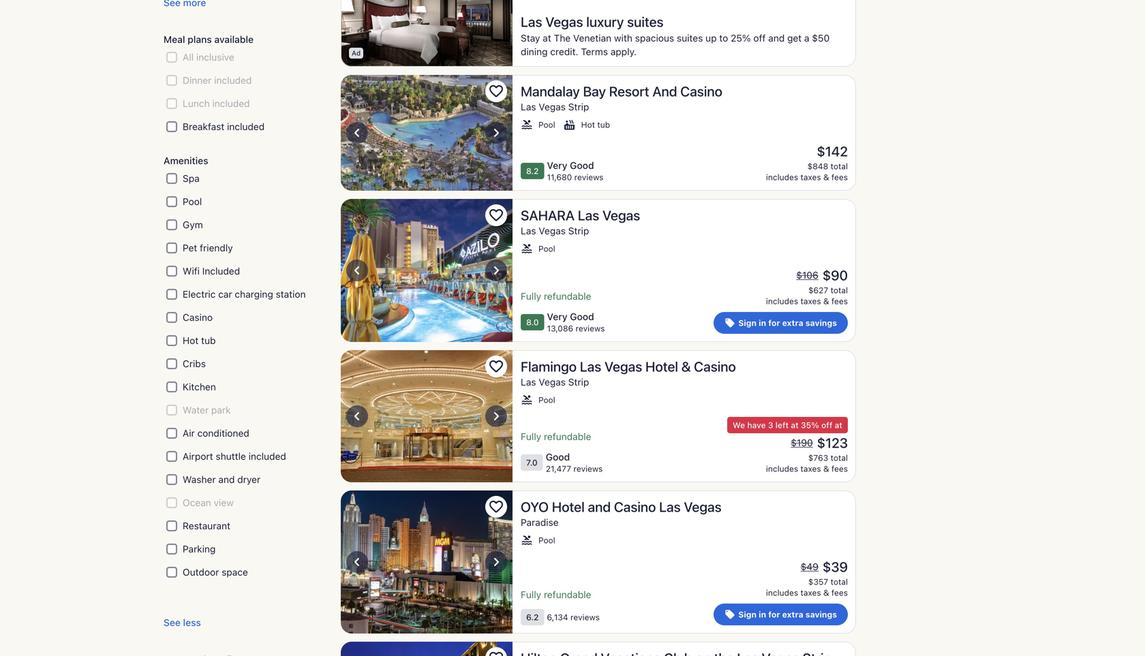 Task type: describe. For each thing, give the bounding box(es) containing it.
lunch
[[183, 98, 210, 109]]

1 vertical spatial hot tub
[[183, 335, 216, 346]]

reviews inside very good 11,680 reviews
[[574, 172, 604, 182]]

resort
[[609, 83, 649, 99]]

vegas inside oyo hotel and casino las vegas paradise
[[684, 499, 722, 515]]

show previous image for oyo hotel and casino las vegas image
[[349, 554, 365, 571]]

vegas inside las vegas luxury suites stay at the venetian with spacious suites up to 25% off and get a $50 dining credit. terms apply.
[[545, 14, 583, 30]]

get
[[787, 32, 802, 44]]

casino inside mandalay bay resort and casino las vegas strip
[[680, 83, 722, 99]]

Save OYO Hotel and Casino Las Vegas to a trip checkbox
[[485, 496, 507, 518]]

$190
[[791, 437, 813, 449]]

and inside las vegas luxury suites stay at the venetian with spacious suites up to 25% off and get a $50 dining credit. terms apply.
[[768, 32, 785, 44]]

dinner included
[[183, 75, 252, 86]]

show previous image for mandalay bay resort and casino image
[[349, 125, 365, 141]]

show previous image for sahara las vegas image
[[349, 262, 365, 279]]

have
[[747, 421, 766, 430]]

outdoor space
[[183, 567, 248, 578]]

we
[[733, 421, 745, 430]]

13,086
[[547, 324, 573, 333]]

stay
[[521, 32, 540, 44]]

in for $90
[[759, 318, 766, 328]]

sign in for extra savings link for $39
[[714, 604, 848, 626]]

meal
[[164, 34, 185, 45]]

venetian
[[573, 32, 612, 44]]

included
[[202, 266, 240, 277]]

kitchen
[[183, 381, 216, 393]]

show next image for mandalay bay resort and casino image
[[488, 125, 504, 141]]

$90
[[823, 267, 848, 283]]

$357
[[808, 577, 828, 587]]

dining
[[521, 46, 548, 57]]

space
[[222, 567, 248, 578]]

show next image for sahara las vegas image
[[488, 262, 504, 279]]

2 horizontal spatial at
[[835, 421, 842, 430]]

oyo hotel and casino las vegas paradise
[[521, 499, 722, 528]]

sign for $39
[[738, 610, 757, 620]]

$142 $848 total includes taxes & fees
[[766, 143, 848, 182]]

21,477
[[546, 464, 571, 474]]

breakfast
[[183, 121, 224, 132]]

pool up gym
[[183, 196, 202, 207]]

all inclusive
[[183, 52, 234, 63]]

available
[[214, 34, 254, 45]]

bay
[[583, 83, 606, 99]]

savings for $90
[[806, 318, 837, 328]]

Save Flamingo Las Vegas Hotel & Casino to a trip checkbox
[[485, 356, 507, 378]]

fees inside $142 $848 total includes taxes & fees
[[832, 172, 848, 182]]

reviews inside very good 13,086 reviews
[[576, 324, 605, 333]]

small image for oyo
[[521, 534, 533, 547]]

wifi
[[183, 266, 200, 277]]

25%
[[731, 32, 751, 44]]

dinner
[[183, 75, 212, 86]]

ad
[[352, 49, 361, 57]]

spa
[[183, 173, 200, 184]]

very for very good 11,680 reviews
[[547, 160, 567, 171]]

small image right the show next image for mandalay bay resort and casino
[[521, 119, 533, 131]]

outdoor
[[183, 567, 219, 578]]

fully refundable for oyo
[[521, 589, 591, 601]]

pool for flamingo
[[538, 395, 555, 405]]

at inside las vegas luxury suites stay at the venetian with spacious suites up to 25% off and get a $50 dining credit. terms apply.
[[543, 32, 551, 44]]

$106
[[796, 270, 818, 281]]

air conditioned
[[183, 428, 249, 439]]

flamingo
[[521, 359, 577, 375]]

small image down mandalay
[[563, 119, 576, 131]]

35%
[[801, 421, 819, 430]]

taxes for $39
[[801, 588, 821, 598]]

6,134 reviews
[[547, 613, 600, 622]]

fully for oyo hotel and casino las vegas
[[521, 589, 541, 601]]

7.0
[[526, 458, 538, 468]]

& for $39
[[823, 588, 829, 598]]

$142
[[817, 143, 848, 159]]

washer and dryer
[[183, 474, 260, 485]]

extra for $39
[[782, 610, 803, 620]]

up
[[706, 32, 717, 44]]

total for $90
[[831, 286, 848, 295]]

1 horizontal spatial at
[[791, 421, 799, 430]]

left
[[776, 421, 789, 430]]

sign in for extra savings for $39
[[738, 610, 837, 620]]

pool for sahara
[[538, 244, 555, 254]]

with
[[614, 32, 633, 44]]

gym
[[183, 219, 203, 230]]

8.2
[[526, 166, 539, 176]]

las vegas luxury suites stay at the venetian with spacious suites up to 25% off and get a $50 dining credit. terms apply.
[[521, 14, 830, 57]]

very good 11,680 reviews
[[547, 160, 604, 182]]

$106 button
[[795, 269, 820, 282]]

1 vertical spatial off
[[821, 421, 833, 430]]

$49 button
[[799, 561, 820, 573]]

6,134
[[547, 613, 568, 622]]

Save SAHARA Las Vegas to a trip checkbox
[[485, 204, 507, 226]]

includes inside $142 $848 total includes taxes & fees
[[766, 172, 798, 182]]

lunch included
[[183, 98, 250, 109]]

show next image for oyo hotel and casino las vegas image
[[488, 554, 504, 571]]

less
[[183, 617, 201, 629]]

see less
[[164, 617, 201, 629]]

sign in for extra savings for $90
[[738, 318, 837, 328]]

$49 $39 $357 total includes taxes & fees
[[766, 559, 848, 598]]

total for $39
[[831, 577, 848, 587]]

a
[[804, 32, 809, 44]]

casino inside flamingo las vegas hotel & casino las vegas strip
[[694, 359, 736, 375]]

dryer
[[237, 474, 260, 485]]

las inside mandalay bay resort and casino las vegas strip
[[521, 101, 536, 112]]

leading image for $90
[[725, 318, 736, 329]]

leading image for $39
[[725, 609, 736, 620]]

electric
[[183, 289, 216, 300]]

inclusive
[[196, 52, 234, 63]]

1 horizontal spatial tub
[[597, 120, 610, 130]]

for for $39
[[768, 610, 780, 620]]

includes for $39
[[766, 588, 798, 598]]

0 vertical spatial hot
[[581, 120, 595, 130]]

11,680
[[547, 172, 572, 182]]

pet friendly
[[183, 242, 233, 254]]

pool for oyo
[[538, 536, 555, 545]]

electric car charging station
[[183, 289, 306, 300]]

washer
[[183, 474, 216, 485]]

fully refundable for flamingo
[[521, 431, 591, 442]]

0 vertical spatial hot tub
[[581, 120, 610, 130]]

plans
[[188, 34, 212, 45]]

terms
[[581, 46, 608, 57]]

$848
[[807, 162, 828, 171]]

refundable for oyo
[[544, 589, 591, 601]]

extra for $90
[[782, 318, 803, 328]]



Task type: locate. For each thing, give the bounding box(es) containing it.
meal plans available
[[164, 34, 254, 45]]

Save Mandalay Bay Resort And Casino to a trip checkbox
[[485, 80, 507, 102]]

1 horizontal spatial off
[[821, 421, 833, 430]]

3 taxes from the top
[[801, 464, 821, 474]]

1 sign in for extra savings from the top
[[738, 318, 837, 328]]

3 fees from the top
[[832, 464, 848, 474]]

fees inside "$190 $123 $763 total includes taxes & fees"
[[832, 464, 848, 474]]

0 vertical spatial suites
[[627, 14, 664, 30]]

includes for $90
[[766, 297, 798, 306]]

2 vertical spatial refundable
[[544, 589, 591, 601]]

refundable up good 21,477 reviews
[[544, 431, 591, 442]]

tub up cribs
[[201, 335, 216, 346]]

and inside oyo hotel and casino las vegas paradise
[[588, 499, 611, 515]]

taxes down $357
[[801, 588, 821, 598]]

2 strip from the top
[[568, 225, 589, 237]]

included up lunch included
[[214, 75, 252, 86]]

0 vertical spatial good
[[570, 160, 594, 171]]

and left dryer
[[218, 474, 235, 485]]

good inside good 21,477 reviews
[[546, 452, 570, 463]]

taxes down $763
[[801, 464, 821, 474]]

for down $106 $90 $627 total includes taxes & fees
[[768, 318, 780, 328]]

taxes inside $49 $39 $357 total includes taxes & fees
[[801, 588, 821, 598]]

1 taxes from the top
[[801, 172, 821, 182]]

$190 $123 $763 total includes taxes & fees
[[766, 435, 848, 474]]

refundable for sahara
[[544, 291, 591, 302]]

spacious
[[635, 32, 674, 44]]

hotel
[[645, 359, 678, 375], [552, 499, 585, 515]]

0 horizontal spatial and
[[218, 474, 235, 485]]

small image for sahara
[[521, 243, 533, 255]]

2 extra from the top
[[782, 610, 803, 620]]

2 vertical spatial strip
[[568, 377, 589, 388]]

las inside las vegas luxury suites stay at the venetian with spacious suites up to 25% off and get a $50 dining credit. terms apply.
[[521, 14, 542, 30]]

in down $106 $90 $627 total includes taxes & fees
[[759, 318, 766, 328]]

$49
[[801, 561, 819, 573]]

tub
[[597, 120, 610, 130], [201, 335, 216, 346]]

casino inside oyo hotel and casino las vegas paradise
[[614, 499, 656, 515]]

and down good 21,477 reviews
[[588, 499, 611, 515]]

fees inside $49 $39 $357 total includes taxes & fees
[[832, 588, 848, 598]]

refundable up 6,134 reviews
[[544, 589, 591, 601]]

fully
[[521, 291, 541, 302], [521, 431, 541, 442], [521, 589, 541, 601]]

0 horizontal spatial suites
[[627, 14, 664, 30]]

& inside "$190 $123 $763 total includes taxes & fees"
[[823, 464, 829, 474]]

1 vertical spatial strip
[[568, 225, 589, 237]]

all
[[183, 52, 194, 63]]

included
[[214, 75, 252, 86], [212, 98, 250, 109], [227, 121, 265, 132], [249, 451, 286, 462]]

suites
[[627, 14, 664, 30], [677, 32, 703, 44]]

total inside "$190 $123 $763 total includes taxes & fees"
[[831, 453, 848, 463]]

small image for flamingo
[[521, 394, 533, 406]]

hot up cribs
[[183, 335, 199, 346]]

total down $123
[[831, 453, 848, 463]]

0 vertical spatial leading image
[[725, 318, 736, 329]]

hot tub down bay
[[581, 120, 610, 130]]

2 vertical spatial good
[[546, 452, 570, 463]]

flamingo las vegas hotel & casino las vegas strip
[[521, 359, 736, 388]]

casino
[[680, 83, 722, 99], [183, 312, 213, 323], [694, 359, 736, 375], [614, 499, 656, 515]]

interior entrance image
[[341, 350, 513, 483]]

strip inside flamingo las vegas hotel & casino las vegas strip
[[568, 377, 589, 388]]

at left the
[[543, 32, 551, 44]]

luxury
[[586, 14, 624, 30]]

total inside $49 $39 $357 total includes taxes & fees
[[831, 577, 848, 587]]

good for very good 13,086 reviews
[[570, 311, 594, 322]]

and left get
[[768, 32, 785, 44]]

in down $49 $39 $357 total includes taxes & fees
[[759, 610, 766, 620]]

small image
[[521, 119, 533, 131], [563, 119, 576, 131], [521, 243, 533, 255], [521, 394, 533, 406], [521, 534, 533, 547]]

hot tub
[[581, 120, 610, 130], [183, 335, 216, 346]]

$39
[[823, 559, 848, 575]]

0 horizontal spatial hotel
[[552, 499, 585, 515]]

0 vertical spatial hotel
[[645, 359, 678, 375]]

8.0
[[526, 318, 539, 327]]

show previous image for flamingo las vegas hotel & casino image
[[349, 408, 365, 425]]

at right left
[[791, 421, 799, 430]]

2 includes from the top
[[766, 297, 798, 306]]

taxes inside "$190 $123 $763 total includes taxes & fees"
[[801, 464, 821, 474]]

leading image
[[725, 318, 736, 329], [725, 609, 736, 620]]

4 includes from the top
[[766, 588, 798, 598]]

1 vertical spatial fully refundable
[[521, 431, 591, 442]]

0 vertical spatial fully refundable
[[521, 291, 591, 302]]

$763
[[808, 453, 828, 463]]

& inside $106 $90 $627 total includes taxes & fees
[[823, 297, 829, 306]]

small image down flamingo
[[521, 394, 533, 406]]

4 total from the top
[[831, 577, 848, 587]]

and
[[768, 32, 785, 44], [218, 474, 235, 485], [588, 499, 611, 515]]

2 fully refundable from the top
[[521, 431, 591, 442]]

$50
[[812, 32, 830, 44]]

2 refundable from the top
[[544, 431, 591, 442]]

taxes for $123
[[801, 464, 821, 474]]

off right 25%
[[754, 32, 766, 44]]

hot down bay
[[581, 120, 595, 130]]

included for breakfast included
[[227, 121, 265, 132]]

fully for sahara las vegas
[[521, 291, 541, 302]]

very for very good 13,086 reviews
[[547, 311, 567, 322]]

& inside $142 $848 total includes taxes & fees
[[823, 172, 829, 182]]

strip down the sahara
[[568, 225, 589, 237]]

3 refundable from the top
[[544, 589, 591, 601]]

pool image
[[341, 75, 513, 191], [341, 199, 513, 342]]

fully refundable for sahara
[[521, 291, 591, 302]]

3 strip from the top
[[568, 377, 589, 388]]

includes inside $49 $39 $357 total includes taxes & fees
[[766, 588, 798, 598]]

taxes inside $142 $848 total includes taxes & fees
[[801, 172, 821, 182]]

apply.
[[611, 46, 637, 57]]

2 very from the top
[[547, 311, 567, 322]]

refundable
[[544, 291, 591, 302], [544, 431, 591, 442], [544, 589, 591, 601]]

total for $123
[[831, 453, 848, 463]]

street view image
[[341, 491, 513, 634]]

off right "35%"
[[821, 421, 833, 430]]

3 includes from the top
[[766, 464, 798, 474]]

good 21,477 reviews
[[546, 452, 603, 474]]

fully up the 6.2
[[521, 589, 541, 601]]

breakfast included
[[183, 121, 265, 132]]

sign for $90
[[738, 318, 757, 328]]

total down $39
[[831, 577, 848, 587]]

fully up the 8.0 at the top left of the page
[[521, 291, 541, 302]]

mandalay
[[521, 83, 580, 99]]

suites up the spacious
[[627, 14, 664, 30]]

good inside very good 11,680 reviews
[[570, 160, 594, 171]]

reviews right 11,680
[[574, 172, 604, 182]]

sahara las vegas las vegas strip
[[521, 207, 640, 237]]

reviews right 21,477
[[574, 464, 603, 474]]

fees down $90
[[832, 297, 848, 306]]

see
[[164, 617, 181, 629]]

taxes inside $106 $90 $627 total includes taxes & fees
[[801, 297, 821, 306]]

air
[[183, 428, 195, 439]]

reviews inside good 21,477 reviews
[[574, 464, 603, 474]]

las inside oyo hotel and casino las vegas paradise
[[659, 499, 681, 515]]

2 for from the top
[[768, 610, 780, 620]]

to
[[719, 32, 728, 44]]

& for $123
[[823, 464, 829, 474]]

fully refundable
[[521, 291, 591, 302], [521, 431, 591, 442], [521, 589, 591, 601]]

suites left the up
[[677, 32, 703, 44]]

sign in for extra savings down $106 $90 $627 total includes taxes & fees
[[738, 318, 837, 328]]

credit.
[[550, 46, 578, 57]]

1 sign from the top
[[738, 318, 757, 328]]

includes for $123
[[766, 464, 798, 474]]

3 total from the top
[[831, 453, 848, 463]]

shuttle
[[216, 451, 246, 462]]

vegas inside mandalay bay resort and casino las vegas strip
[[539, 101, 566, 112]]

3 fully from the top
[[521, 589, 541, 601]]

cribs
[[183, 358, 206, 370]]

total
[[831, 162, 848, 171], [831, 286, 848, 295], [831, 453, 848, 463], [831, 577, 848, 587]]

reviews right 6,134
[[571, 613, 600, 622]]

paradise
[[521, 517, 559, 528]]

0 vertical spatial refundable
[[544, 291, 591, 302]]

off
[[754, 32, 766, 44], [821, 421, 833, 430]]

taxes for $90
[[801, 297, 821, 306]]

2 leading image from the top
[[725, 609, 736, 620]]

sign in for extra savings
[[738, 318, 837, 328], [738, 610, 837, 620]]

1 leading image from the top
[[725, 318, 736, 329]]

1 in from the top
[[759, 318, 766, 328]]

fully up 7.0
[[521, 431, 541, 442]]

restaurant
[[183, 521, 230, 532]]

includes
[[766, 172, 798, 182], [766, 297, 798, 306], [766, 464, 798, 474], [766, 588, 798, 598]]

good up 21,477
[[546, 452, 570, 463]]

the
[[554, 32, 571, 44]]

& for $90
[[823, 297, 829, 306]]

sahara
[[521, 207, 575, 223]]

1 very from the top
[[547, 160, 567, 171]]

fully refundable up 13,086
[[521, 291, 591, 302]]

for down $49 $39 $357 total includes taxes & fees
[[768, 610, 780, 620]]

0 vertical spatial sign in for extra savings link
[[714, 312, 848, 334]]

1 total from the top
[[831, 162, 848, 171]]

1 refundable from the top
[[544, 291, 591, 302]]

very good 13,086 reviews
[[547, 311, 605, 333]]

1 vertical spatial fully
[[521, 431, 541, 442]]

mandalay bay resort and casino las vegas strip
[[521, 83, 722, 112]]

2 vertical spatial and
[[588, 499, 611, 515]]

2 total from the top
[[831, 286, 848, 295]]

in
[[759, 318, 766, 328], [759, 610, 766, 620]]

taxes
[[801, 172, 821, 182], [801, 297, 821, 306], [801, 464, 821, 474], [801, 588, 821, 598]]

$190 button
[[790, 437, 814, 449]]

fully refundable up 6,134
[[521, 589, 591, 601]]

4 taxes from the top
[[801, 588, 821, 598]]

2 in from the top
[[759, 610, 766, 620]]

1 pool image from the top
[[341, 75, 513, 191]]

advertisement image
[[341, 0, 513, 67]]

strip inside sahara las vegas las vegas strip
[[568, 225, 589, 237]]

0 vertical spatial savings
[[806, 318, 837, 328]]

included down lunch included
[[227, 121, 265, 132]]

pool down paradise
[[538, 536, 555, 545]]

0 vertical spatial very
[[547, 160, 567, 171]]

conditioned
[[197, 428, 249, 439]]

hotel inside flamingo las vegas hotel & casino las vegas strip
[[645, 359, 678, 375]]

small image down the sahara
[[521, 243, 533, 255]]

good
[[570, 160, 594, 171], [570, 311, 594, 322], [546, 452, 570, 463]]

0 vertical spatial sign
[[738, 318, 757, 328]]

2 savings from the top
[[806, 610, 837, 620]]

2 horizontal spatial and
[[768, 32, 785, 44]]

charging
[[235, 289, 273, 300]]

1 vertical spatial pool image
[[341, 199, 513, 342]]

1 vertical spatial leading image
[[725, 609, 736, 620]]

1 extra from the top
[[782, 318, 803, 328]]

1 vertical spatial tub
[[201, 335, 216, 346]]

1 savings from the top
[[806, 318, 837, 328]]

strip inside mandalay bay resort and casino las vegas strip
[[568, 101, 589, 112]]

includes inside "$190 $123 $763 total includes taxes & fees"
[[766, 464, 798, 474]]

hot
[[581, 120, 595, 130], [183, 335, 199, 346]]

included up dryer
[[249, 451, 286, 462]]

1 strip from the top
[[568, 101, 589, 112]]

for for $90
[[768, 318, 780, 328]]

show next image for flamingo las vegas hotel & casino image
[[488, 408, 504, 425]]

sign in for extra savings link down $49 $39 $357 total includes taxes & fees
[[714, 604, 848, 626]]

total down $90
[[831, 286, 848, 295]]

vegas
[[545, 14, 583, 30], [539, 101, 566, 112], [603, 207, 640, 223], [539, 225, 566, 237], [605, 359, 642, 375], [539, 377, 566, 388], [684, 499, 722, 515]]

included for dinner included
[[214, 75, 252, 86]]

very up 13,086
[[547, 311, 567, 322]]

0 vertical spatial strip
[[568, 101, 589, 112]]

pet
[[183, 242, 197, 254]]

fees
[[832, 172, 848, 182], [832, 297, 848, 306], [832, 464, 848, 474], [832, 588, 848, 598]]

0 horizontal spatial off
[[754, 32, 766, 44]]

very inside very good 11,680 reviews
[[547, 160, 567, 171]]

fully for flamingo las vegas hotel & casino
[[521, 431, 541, 442]]

1 vertical spatial hotel
[[552, 499, 585, 515]]

wifi included
[[183, 266, 240, 277]]

front of property - evening/night image
[[341, 642, 513, 656]]

very
[[547, 160, 567, 171], [547, 311, 567, 322]]

1 fully from the top
[[521, 291, 541, 302]]

1 sign in for extra savings link from the top
[[714, 312, 848, 334]]

savings for $39
[[806, 610, 837, 620]]

good up 11,680
[[570, 160, 594, 171]]

sign in for extra savings link down $106 $90 $627 total includes taxes & fees
[[714, 312, 848, 334]]

2 fully from the top
[[521, 431, 541, 442]]

0 vertical spatial and
[[768, 32, 785, 44]]

1 horizontal spatial suites
[[677, 32, 703, 44]]

0 vertical spatial fully
[[521, 291, 541, 302]]

pool image for mandalay
[[341, 75, 513, 191]]

0 vertical spatial for
[[768, 318, 780, 328]]

total down $142 on the right top
[[831, 162, 848, 171]]

0 vertical spatial pool image
[[341, 75, 513, 191]]

1 includes from the top
[[766, 172, 798, 182]]

2 sign in for extra savings from the top
[[738, 610, 837, 620]]

2 sign from the top
[[738, 610, 757, 620]]

pool down flamingo
[[538, 395, 555, 405]]

0 horizontal spatial hot
[[183, 335, 199, 346]]

parking
[[183, 544, 216, 555]]

fees down $39
[[832, 588, 848, 598]]

reviews right 13,086
[[576, 324, 605, 333]]

total inside $106 $90 $627 total includes taxes & fees
[[831, 286, 848, 295]]

fees for $90
[[832, 297, 848, 306]]

1 vertical spatial very
[[547, 311, 567, 322]]

reviews
[[574, 172, 604, 182], [576, 324, 605, 333], [574, 464, 603, 474], [571, 613, 600, 622]]

see less button
[[164, 617, 324, 629]]

very inside very good 13,086 reviews
[[547, 311, 567, 322]]

hot tub up cribs
[[183, 335, 216, 346]]

amenities
[[164, 155, 208, 166]]

sign
[[738, 318, 757, 328], [738, 610, 757, 620]]

3
[[768, 421, 773, 430]]

extra down $49 $39 $357 total includes taxes & fees
[[782, 610, 803, 620]]

good for very good 11,680 reviews
[[570, 160, 594, 171]]

fees for $39
[[832, 588, 848, 598]]

fees down $142 on the right top
[[832, 172, 848, 182]]

1 vertical spatial savings
[[806, 610, 837, 620]]

fully refundable up good 21,477 reviews
[[521, 431, 591, 442]]

fees inside $106 $90 $627 total includes taxes & fees
[[832, 297, 848, 306]]

2 vertical spatial fully
[[521, 589, 541, 601]]

refundable up very good 13,086 reviews
[[544, 291, 591, 302]]

for
[[768, 318, 780, 328], [768, 610, 780, 620]]

off inside las vegas luxury suites stay at the venetian with spacious suites up to 25% off and get a $50 dining credit. terms apply.
[[754, 32, 766, 44]]

las
[[521, 14, 542, 30], [521, 101, 536, 112], [578, 207, 599, 223], [521, 225, 536, 237], [580, 359, 601, 375], [521, 377, 536, 388], [659, 499, 681, 515]]

savings
[[806, 318, 837, 328], [806, 610, 837, 620]]

0 vertical spatial sign in for extra savings
[[738, 318, 837, 328]]

1 vertical spatial for
[[768, 610, 780, 620]]

0 horizontal spatial at
[[543, 32, 551, 44]]

2 vertical spatial fully refundable
[[521, 589, 591, 601]]

6.2
[[526, 613, 539, 622]]

& inside $49 $39 $357 total includes taxes & fees
[[823, 588, 829, 598]]

0 horizontal spatial hot tub
[[183, 335, 216, 346]]

friendly
[[200, 242, 233, 254]]

station
[[276, 289, 306, 300]]

1 vertical spatial sign
[[738, 610, 757, 620]]

1 vertical spatial in
[[759, 610, 766, 620]]

good inside very good 13,086 reviews
[[570, 311, 594, 322]]

included for lunch included
[[212, 98, 250, 109]]

sign in for extra savings down $49 $39 $357 total includes taxes & fees
[[738, 610, 837, 620]]

1 vertical spatial extra
[[782, 610, 803, 620]]

car
[[218, 289, 232, 300]]

small image down paradise
[[521, 534, 533, 547]]

1 vertical spatial sign in for extra savings
[[738, 610, 837, 620]]

2 sign in for extra savings link from the top
[[714, 604, 848, 626]]

taxes down the $627
[[801, 297, 821, 306]]

1 horizontal spatial hot tub
[[581, 120, 610, 130]]

2 fees from the top
[[832, 297, 848, 306]]

0 vertical spatial extra
[[782, 318, 803, 328]]

fees for $123
[[832, 464, 848, 474]]

1 vertical spatial refundable
[[544, 431, 591, 442]]

0 vertical spatial in
[[759, 318, 766, 328]]

3 fully refundable from the top
[[521, 589, 591, 601]]

pool down mandalay
[[538, 120, 555, 130]]

in for $39
[[759, 610, 766, 620]]

extra down $106 $90 $627 total includes taxes & fees
[[782, 318, 803, 328]]

1 horizontal spatial hot
[[581, 120, 595, 130]]

refundable for flamingo
[[544, 431, 591, 442]]

0 vertical spatial off
[[754, 32, 766, 44]]

included up breakfast included
[[212, 98, 250, 109]]

1 vertical spatial good
[[570, 311, 594, 322]]

tub down mandalay bay resort and casino las vegas strip
[[597, 120, 610, 130]]

1 fully refundable from the top
[[521, 291, 591, 302]]

savings down the $627
[[806, 318, 837, 328]]

savings down $357
[[806, 610, 837, 620]]

very up 11,680
[[547, 160, 567, 171]]

1 horizontal spatial hotel
[[645, 359, 678, 375]]

strip down flamingo
[[568, 377, 589, 388]]

oyo
[[521, 499, 549, 515]]

$123
[[817, 435, 848, 451]]

taxes down the $848
[[801, 172, 821, 182]]

pool image for sahara
[[341, 199, 513, 342]]

extra
[[782, 318, 803, 328], [782, 610, 803, 620]]

1 vertical spatial hot
[[183, 335, 199, 346]]

at up $123
[[835, 421, 842, 430]]

fees down $123
[[832, 464, 848, 474]]

& inside flamingo las vegas hotel & casino las vegas strip
[[681, 359, 691, 375]]

1 horizontal spatial and
[[588, 499, 611, 515]]

includes inside $106 $90 $627 total includes taxes & fees
[[766, 297, 798, 306]]

4 fees from the top
[[832, 588, 848, 598]]

sign in for extra savings link for $90
[[714, 312, 848, 334]]

good up 13,086
[[570, 311, 594, 322]]

1 vertical spatial and
[[218, 474, 235, 485]]

1 vertical spatial suites
[[677, 32, 703, 44]]

0 horizontal spatial tub
[[201, 335, 216, 346]]

2 taxes from the top
[[801, 297, 821, 306]]

1 for from the top
[[768, 318, 780, 328]]

sign in for extra savings link
[[714, 312, 848, 334], [714, 604, 848, 626]]

1 vertical spatial sign in for extra savings link
[[714, 604, 848, 626]]

2 pool image from the top
[[341, 199, 513, 342]]

1 fees from the top
[[832, 172, 848, 182]]

and
[[653, 83, 677, 99]]

we have 3 left at 35% off at
[[733, 421, 842, 430]]

hotel inside oyo hotel and casino las vegas paradise
[[552, 499, 585, 515]]

0 vertical spatial tub
[[597, 120, 610, 130]]

strip down bay
[[568, 101, 589, 112]]

pool down the sahara
[[538, 244, 555, 254]]

total inside $142 $848 total includes taxes & fees
[[831, 162, 848, 171]]



Task type: vqa. For each thing, say whether or not it's contained in the screenshot.
Free inside the Brand New Hotel Right Off Of I-90 Recently opened hotel conveniently located near Millcreek Mall and Erie Zoo. Free WiFi, parking, indoor pool, and fitness center
no



